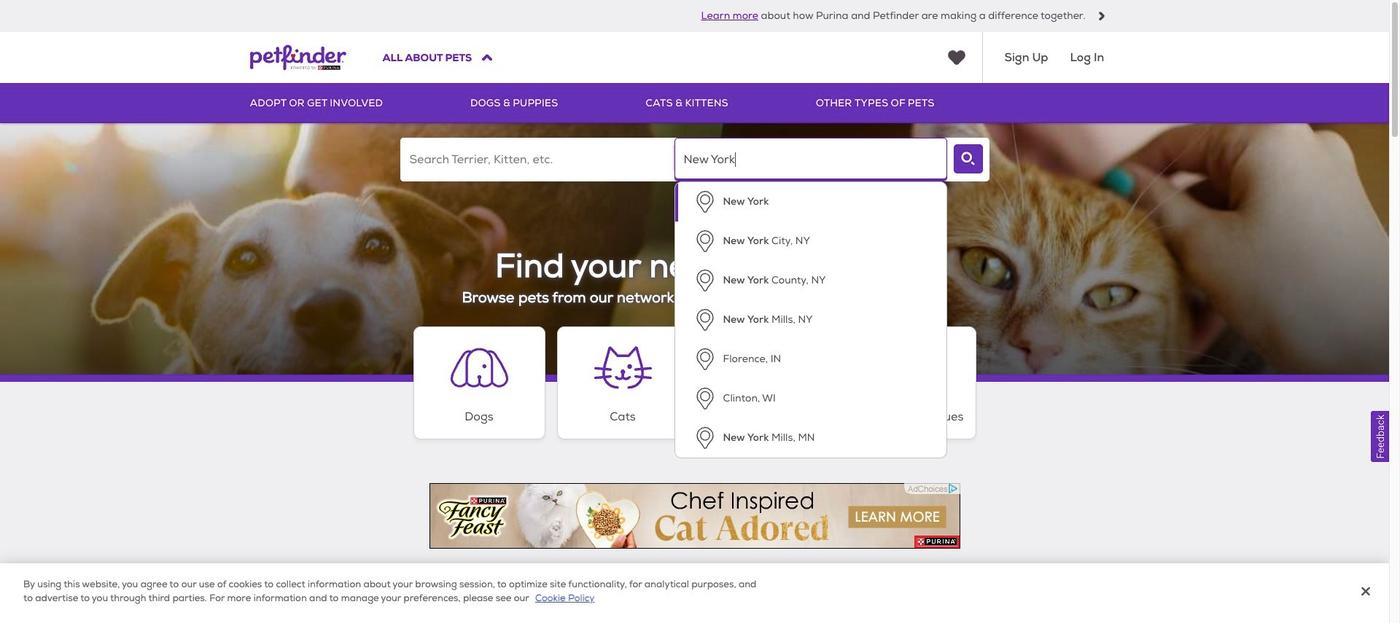 Task type: locate. For each thing, give the bounding box(es) containing it.
privacy alert dialog
[[0, 564, 1390, 624]]

location search suggestions list box
[[675, 182, 947, 459]]

Search Terrier, Kitten, etc. text field
[[400, 138, 673, 182]]

primary element
[[250, 83, 1140, 123]]

advertisement element
[[429, 483, 961, 549]]

petfinder logo image
[[250, 32, 346, 83]]

9c2b2 image
[[1098, 12, 1106, 20]]



Task type: vqa. For each thing, say whether or not it's contained in the screenshot.
too on the left bottom of the page
no



Task type: describe. For each thing, give the bounding box(es) containing it.
Enter City, State, or ZIP text field
[[675, 138, 947, 182]]



